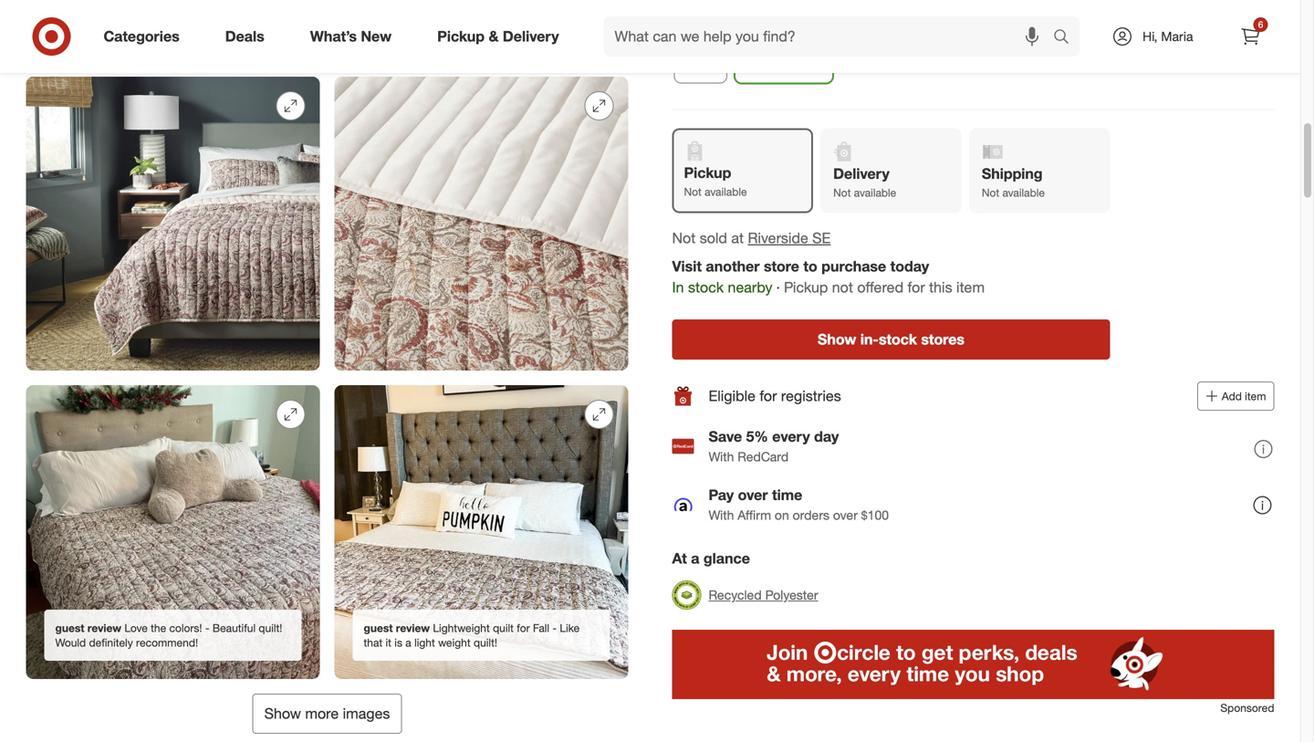 Task type: vqa. For each thing, say whether or not it's contained in the screenshot.
Pens inside Bic 4Pk Ecolutions Retractable Ballpoint Pens Black Ink
no



Task type: locate. For each thing, give the bounding box(es) containing it.
pickup
[[437, 27, 485, 45], [684, 164, 731, 182], [784, 278, 828, 296]]

1 horizontal spatial guest review
[[364, 621, 430, 635]]

full/queen down size full/queen size chart at the top right of the page
[[746, 54, 822, 72]]

se
[[812, 229, 831, 247]]

not inside 'pickup not available'
[[684, 185, 702, 198]]

at
[[731, 229, 744, 247]]

pickup down the to
[[784, 278, 828, 296]]

a right is
[[406, 636, 411, 650]]

store
[[764, 257, 799, 275]]

show inside image gallery "element"
[[264, 705, 301, 723]]

item
[[957, 278, 985, 296], [1245, 389, 1266, 403]]

show for show more images
[[264, 705, 301, 723]]

1 review from the left
[[87, 621, 121, 635]]

0 horizontal spatial available
[[705, 185, 747, 198]]

2 horizontal spatial available
[[1003, 186, 1045, 199]]

available inside shipping not available
[[1003, 186, 1045, 199]]

0 horizontal spatial stock
[[688, 278, 724, 296]]

like
[[560, 621, 580, 635]]

2 vertical spatial pickup
[[784, 278, 828, 296]]

0 horizontal spatial -
[[205, 621, 209, 635]]

0 horizontal spatial over
[[738, 486, 768, 504]]

size chart button
[[789, 12, 849, 32]]

available for delivery
[[854, 186, 897, 199]]

1 with from the top
[[709, 449, 734, 465]]

1 horizontal spatial size
[[790, 14, 814, 30]]

a
[[691, 550, 700, 567], [406, 636, 411, 650]]

2 guest from the left
[[364, 621, 393, 635]]

guest up the "would"
[[55, 621, 84, 635]]

delivery
[[503, 27, 559, 45], [833, 165, 890, 182]]

0 horizontal spatial quilt!
[[259, 621, 282, 635]]

stores
[[921, 330, 965, 348]]

stock
[[688, 278, 724, 296], [879, 330, 917, 348]]

size up king
[[672, 13, 700, 31]]

1 horizontal spatial quilt!
[[474, 636, 497, 650]]

orders
[[793, 507, 830, 523]]

quilt! inside 'lightweight quilt for fall - like that it is a light weight quilt!'
[[474, 636, 497, 650]]

search
[[1045, 29, 1089, 47]]

1 vertical spatial a
[[406, 636, 411, 650]]

0 vertical spatial stock
[[688, 278, 724, 296]]

for inside 'lightweight quilt for fall - like that it is a light weight quilt!'
[[517, 621, 530, 635]]

What can we help you find? suggestions appear below search field
[[604, 16, 1058, 57]]

pickup inside 'pickup not available'
[[684, 164, 731, 182]]

guest up "that"
[[364, 621, 393, 635]]

guest review for definitely
[[55, 621, 121, 635]]

0 horizontal spatial review
[[87, 621, 121, 635]]

1 vertical spatial over
[[833, 507, 858, 523]]

1 horizontal spatial stock
[[879, 330, 917, 348]]

not
[[832, 278, 853, 296]]

pickup for &
[[437, 27, 485, 45]]

quilt! inside love the colors! - beautiful quilt! would definitely recommend!
[[259, 621, 282, 635]]

not up purchase
[[833, 186, 851, 199]]

quilt! right beautiful
[[259, 621, 282, 635]]

quilt!
[[259, 621, 282, 635], [474, 636, 497, 650]]

0 horizontal spatial pickup
[[437, 27, 485, 45]]

show left more
[[264, 705, 301, 723]]

0 vertical spatial item
[[957, 278, 985, 296]]

0 vertical spatial show
[[818, 330, 856, 348]]

2 vertical spatial for
[[517, 621, 530, 635]]

1 horizontal spatial delivery
[[833, 165, 890, 182]]

stock left stores
[[879, 330, 917, 348]]

0 horizontal spatial show
[[264, 705, 301, 723]]

1 vertical spatial quilt!
[[474, 636, 497, 650]]

item inside visit another store to purchase today in stock nearby · pickup not offered for this item
[[957, 278, 985, 296]]

riverside
[[748, 229, 808, 247]]

not sold at riverside se
[[672, 229, 831, 247]]

·
[[776, 278, 780, 296]]

2 review from the left
[[396, 621, 430, 635]]

1 horizontal spatial -
[[553, 621, 557, 635]]

quilt! down "quilt"
[[474, 636, 497, 650]]

item right this
[[957, 278, 985, 296]]

0 vertical spatial over
[[738, 486, 768, 504]]

1 vertical spatial delivery
[[833, 165, 890, 182]]

polyester
[[765, 587, 818, 603]]

0 horizontal spatial for
[[517, 621, 530, 635]]

show more images
[[264, 705, 390, 723]]

show
[[818, 330, 856, 348], [264, 705, 301, 723]]

pickup up sold
[[684, 164, 731, 182]]

with down "save"
[[709, 449, 734, 465]]

group
[[670, 11, 1275, 91]]

0 vertical spatial quilt!
[[259, 621, 282, 635]]

2 horizontal spatial for
[[908, 278, 925, 296]]

pickup & delivery link
[[422, 16, 582, 57]]

0 horizontal spatial guest
[[55, 621, 84, 635]]

0 vertical spatial for
[[908, 278, 925, 296]]

- right "fall"
[[553, 621, 557, 635]]

guest for that
[[364, 621, 393, 635]]

search button
[[1045, 16, 1089, 60]]

lightweight
[[433, 621, 490, 635]]

available
[[705, 185, 747, 198], [854, 186, 897, 199], [1003, 186, 1045, 199]]

1 vertical spatial for
[[760, 387, 777, 405]]

registries
[[781, 387, 841, 405]]

size full/queen size chart
[[672, 13, 848, 31]]

king
[[686, 54, 715, 72]]

available up purchase
[[854, 186, 897, 199]]

1 horizontal spatial available
[[854, 186, 897, 199]]

review for definitely
[[87, 621, 121, 635]]

1 horizontal spatial pickup
[[684, 164, 731, 182]]

shipping not available
[[982, 165, 1045, 199]]

advertisement region
[[672, 630, 1275, 699]]

new
[[361, 27, 392, 45]]

available up at
[[705, 185, 747, 198]]

more
[[305, 705, 339, 723]]

2 guest review from the left
[[364, 621, 430, 635]]

not inside delivery not available
[[833, 186, 851, 199]]

at
[[672, 550, 687, 567]]

chart
[[818, 14, 848, 30]]

0 horizontal spatial a
[[406, 636, 411, 650]]

every
[[772, 428, 810, 446]]

- right 'colors!'
[[205, 621, 209, 635]]

6 link
[[1231, 16, 1271, 57]]

add item button
[[1197, 382, 1275, 411]]

0 horizontal spatial size
[[672, 13, 700, 31]]

with
[[709, 449, 734, 465], [709, 507, 734, 523]]

5%
[[746, 428, 768, 446]]

pay
[[709, 486, 734, 504]]

- inside 'lightweight quilt for fall - like that it is a light weight quilt!'
[[553, 621, 557, 635]]

image gallery element
[[26, 0, 628, 734]]

with down pay
[[709, 507, 734, 523]]

show left in-
[[818, 330, 856, 348]]

1 vertical spatial pickup
[[684, 164, 731, 182]]

show in-stock stores button
[[672, 320, 1110, 360]]

save 5% every day with redcard
[[709, 428, 839, 465]]

what's new link
[[295, 16, 415, 57]]

0 vertical spatial pickup
[[437, 27, 485, 45]]

not up sold
[[684, 185, 702, 198]]

show for show in-stock stores
[[818, 330, 856, 348]]

a right "at"
[[691, 550, 700, 567]]

full/queen
[[707, 13, 782, 31], [746, 54, 822, 72]]

item right add
[[1245, 389, 1266, 403]]

over left $100 in the right of the page
[[833, 507, 858, 523]]

review up definitely
[[87, 621, 121, 635]]

over
[[738, 486, 768, 504], [833, 507, 858, 523]]

guest review for it
[[364, 621, 430, 635]]

not down "shipping"
[[982, 186, 1000, 199]]

guest review
[[55, 621, 121, 635], [364, 621, 430, 635]]

1 horizontal spatial review
[[396, 621, 430, 635]]

pay over time with affirm on orders over $100
[[709, 486, 889, 523]]

0 vertical spatial with
[[709, 449, 734, 465]]

2 with from the top
[[709, 507, 734, 523]]

photo from guest review, 5 of 8 image
[[26, 385, 320, 679]]

fall
[[533, 621, 550, 635]]

nearby
[[728, 278, 773, 296]]

1 vertical spatial stock
[[879, 330, 917, 348]]

available inside 'pickup not available'
[[705, 185, 747, 198]]

show more images button
[[252, 694, 402, 734]]

0 vertical spatial full/queen
[[707, 13, 782, 31]]

available down "shipping"
[[1003, 186, 1045, 199]]

for down today
[[908, 278, 925, 296]]

over up affirm at the right bottom of page
[[738, 486, 768, 504]]

guest for would
[[55, 621, 84, 635]]

today
[[890, 257, 929, 275]]

what's new
[[310, 27, 392, 45]]

1 horizontal spatial over
[[833, 507, 858, 523]]

shipping
[[982, 165, 1043, 182]]

not
[[684, 185, 702, 198], [833, 186, 851, 199], [982, 186, 1000, 199], [672, 229, 696, 247]]

guest review up the "would"
[[55, 621, 121, 635]]

1 horizontal spatial guest
[[364, 621, 393, 635]]

1 horizontal spatial item
[[1245, 389, 1266, 403]]

full/queen up full/queen link
[[707, 13, 782, 31]]

not inside shipping not available
[[982, 186, 1000, 199]]

eligible
[[709, 387, 756, 405]]

1 guest from the left
[[55, 621, 84, 635]]

for right eligible in the bottom right of the page
[[760, 387, 777, 405]]

pickup inside "link"
[[437, 27, 485, 45]]

1 horizontal spatial show
[[818, 330, 856, 348]]

is
[[395, 636, 402, 650]]

review up light
[[396, 621, 430, 635]]

size left chart
[[790, 14, 814, 30]]

quilt
[[493, 621, 514, 635]]

available for pickup
[[705, 185, 747, 198]]

0 horizontal spatial delivery
[[503, 27, 559, 45]]

1 vertical spatial show
[[264, 705, 301, 723]]

guest review up is
[[364, 621, 430, 635]]

1 vertical spatial with
[[709, 507, 734, 523]]

size
[[672, 13, 700, 31], [790, 14, 814, 30]]

1 horizontal spatial a
[[691, 550, 700, 567]]

available inside delivery not available
[[854, 186, 897, 199]]

0 vertical spatial delivery
[[503, 27, 559, 45]]

1 - from the left
[[205, 621, 209, 635]]

2 horizontal spatial pickup
[[784, 278, 828, 296]]

pickup left &
[[437, 27, 485, 45]]

for left "fall"
[[517, 621, 530, 635]]

2 - from the left
[[553, 621, 557, 635]]

0 horizontal spatial item
[[957, 278, 985, 296]]

with inside pay over time with affirm on orders over $100
[[709, 507, 734, 523]]

item inside button
[[1245, 389, 1266, 403]]

0 horizontal spatial guest review
[[55, 621, 121, 635]]

stock right in on the right of the page
[[688, 278, 724, 296]]

-
[[205, 621, 209, 635], [553, 621, 557, 635]]

1 vertical spatial item
[[1245, 389, 1266, 403]]

1 guest review from the left
[[55, 621, 121, 635]]

light
[[414, 636, 435, 650]]



Task type: describe. For each thing, give the bounding box(es) containing it.
beautiful
[[213, 621, 256, 635]]

would
[[55, 636, 86, 650]]

offered
[[857, 278, 904, 296]]

photo from guest review, 6 of 8 image
[[335, 385, 628, 679]]

recycled
[[709, 587, 762, 603]]

size inside size full/queen size chart
[[790, 14, 814, 30]]

add
[[1222, 389, 1242, 403]]

voile paisley printed quilt cream - threshold™, 3 of 8 image
[[26, 77, 320, 371]]

that
[[364, 636, 383, 650]]

visit another store to purchase today in stock nearby · pickup not offered for this item
[[672, 257, 985, 296]]

hi,
[[1143, 28, 1158, 44]]

show in-stock stores
[[818, 330, 965, 348]]

delivery inside delivery not available
[[833, 165, 890, 182]]

with inside save 5% every day with redcard
[[709, 449, 734, 465]]

pickup for not
[[684, 164, 731, 182]]

hi, maria
[[1143, 28, 1193, 44]]

not for pickup
[[684, 185, 702, 198]]

not up visit
[[672, 229, 696, 247]]

deals
[[225, 27, 264, 45]]

full/queen link
[[735, 43, 833, 83]]

save
[[709, 428, 742, 446]]

6
[[1258, 19, 1263, 30]]

riverside se button
[[748, 228, 831, 249]]

pickup not available
[[684, 164, 747, 198]]

not for delivery
[[833, 186, 851, 199]]

not for shipping
[[982, 186, 1000, 199]]

purchase
[[822, 257, 886, 275]]

in
[[672, 278, 684, 296]]

to
[[804, 257, 818, 275]]

time
[[772, 486, 803, 504]]

add item
[[1222, 389, 1266, 403]]

colors!
[[169, 621, 202, 635]]

recommend!
[[136, 636, 198, 650]]

at a glance
[[672, 550, 750, 567]]

it
[[386, 636, 392, 650]]

1 vertical spatial full/queen
[[746, 54, 822, 72]]

recycled polyester button
[[672, 575, 818, 615]]

delivery inside "link"
[[503, 27, 559, 45]]

&
[[489, 27, 499, 45]]

this
[[929, 278, 952, 296]]

review for it
[[396, 621, 430, 635]]

stock inside visit another store to purchase today in stock nearby · pickup not offered for this item
[[688, 278, 724, 296]]

affirm
[[738, 507, 771, 523]]

lightweight quilt for fall - like that it is a light weight quilt!
[[364, 621, 580, 650]]

definitely
[[89, 636, 133, 650]]

glance
[[704, 550, 750, 567]]

categories link
[[88, 16, 202, 57]]

sold
[[700, 229, 727, 247]]

sponsored
[[1221, 701, 1275, 715]]

love
[[124, 621, 148, 635]]

maria
[[1161, 28, 1193, 44]]

love the colors! - beautiful quilt! would definitely recommend!
[[55, 621, 282, 650]]

$100
[[861, 507, 889, 523]]

visit
[[672, 257, 702, 275]]

for inside visit another store to purchase today in stock nearby · pickup not offered for this item
[[908, 278, 925, 296]]

1 horizontal spatial for
[[760, 387, 777, 405]]

group containing size
[[670, 11, 1275, 91]]

0 vertical spatial a
[[691, 550, 700, 567]]

categories
[[104, 27, 180, 45]]

on
[[775, 507, 789, 523]]

pickup & delivery
[[437, 27, 559, 45]]

recycled polyester
[[709, 587, 818, 603]]

redcard
[[738, 449, 789, 465]]

in-
[[861, 330, 879, 348]]

what's
[[310, 27, 357, 45]]

eligible for registries
[[709, 387, 841, 405]]

another
[[706, 257, 760, 275]]

pickup inside visit another store to purchase today in stock nearby · pickup not offered for this item
[[784, 278, 828, 296]]

king link
[[674, 43, 727, 83]]

available for shipping
[[1003, 186, 1045, 199]]

voile paisley printed quilt cream - threshold™, 4 of 8 image
[[335, 77, 628, 371]]

images
[[343, 705, 390, 723]]

deals link
[[210, 16, 287, 57]]

day
[[814, 428, 839, 446]]

- inside love the colors! - beautiful quilt! would definitely recommend!
[[205, 621, 209, 635]]

a inside 'lightweight quilt for fall - like that it is a light weight quilt!'
[[406, 636, 411, 650]]

stock inside button
[[879, 330, 917, 348]]

delivery not available
[[833, 165, 897, 199]]

the
[[151, 621, 166, 635]]

weight
[[438, 636, 471, 650]]



